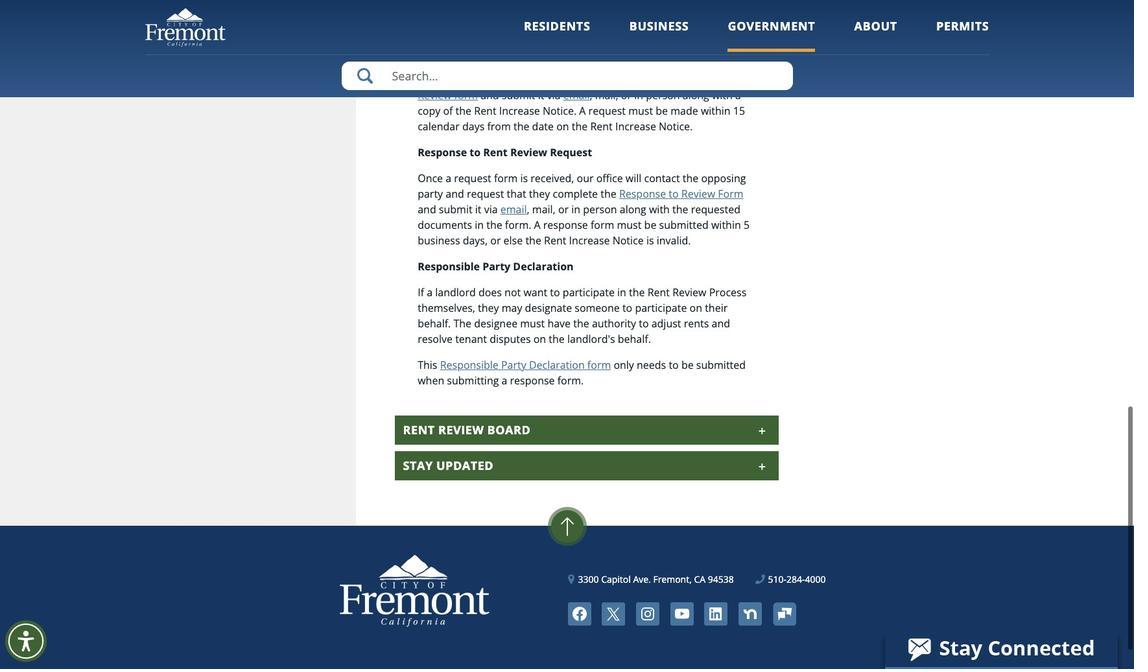 Task type: describe. For each thing, give the bounding box(es) containing it.
landlord
[[436, 285, 476, 299]]

will
[[626, 171, 642, 185]]

0 vertical spatial submit
[[502, 88, 536, 102]]

updated
[[437, 457, 494, 473]]

along for made
[[683, 88, 710, 102]]

94538
[[708, 573, 734, 585]]

not
[[505, 285, 521, 299]]

copy
[[418, 103, 441, 117]]

submitted inside only needs to be submitted when submitting a response form.
[[697, 358, 746, 372]]

the down request for rent review
[[471, 72, 487, 86]]

in inside if a landlord does not want to participate in the rent review process themselves, they may designate someone to participate on their behalf. the designee must have the authority to adjust rents and resolve tenant disputes on the landlord's behalf.
[[618, 285, 627, 299]]

calendar
[[418, 119, 460, 133]]

residents link
[[524, 18, 591, 52]]

, mail, or in person along with a copy of the rent increase notice. a request must be made within 15 calendar days from the date on the rent increase notice.
[[418, 88, 746, 133]]

that
[[507, 186, 527, 201]]

be inside only needs to be submitted when submitting a response form.
[[682, 358, 694, 372]]

2 vertical spatial or
[[491, 233, 501, 247]]

review down date
[[511, 145, 548, 159]]

1 vertical spatial party
[[502, 358, 527, 372]]

and inside once a request form is received, our office will contact the opposing party and request that they complete the
[[446, 186, 464, 201]]

permits link
[[937, 18, 990, 52]]

designee
[[474, 316, 518, 330]]

date
[[532, 119, 554, 133]]

5
[[744, 217, 750, 232]]

email inside response to review form and submit it via email
[[501, 202, 527, 216]]

only
[[614, 358, 634, 372]]

a inside if a landlord does not want to participate in the rent review process themselves, they may designate someone to participate on their behalf. the designee must have the authority to adjust rents and resolve tenant disputes on the landlord's behalf.
[[427, 285, 433, 299]]

within for 15
[[701, 103, 731, 117]]

once
[[418, 171, 443, 185]]

from
[[488, 119, 511, 133]]

to inside response to review form and submit it via email
[[669, 186, 679, 201]]

received,
[[531, 171, 574, 185]]

2 vertical spatial request
[[467, 186, 504, 201]]

the up 'days,'
[[487, 217, 503, 232]]

government link
[[728, 18, 816, 52]]

within for 5
[[712, 217, 741, 232]]

opposing
[[702, 171, 746, 185]]

initiate
[[435, 72, 469, 86]]

request for request for rent review
[[421, 46, 463, 60]]

must for request
[[629, 103, 653, 117]]

days,
[[463, 233, 488, 247]]

want
[[524, 285, 548, 299]]

business link
[[630, 18, 689, 52]]

permits
[[937, 18, 990, 34]]

the up response to review form link
[[683, 171, 699, 185]]

needs
[[637, 358, 667, 372]]

request for rent review form link
[[418, 72, 742, 102]]

response to rent review request
[[418, 145, 593, 159]]

rents
[[684, 316, 709, 330]]

0 horizontal spatial behalf.
[[418, 316, 451, 330]]

review up updated
[[439, 422, 484, 437]]

0 vertical spatial it
[[538, 88, 545, 102]]

adjust
[[652, 316, 682, 330]]

submitted inside , mail, or in person along with the requested documents in the form. a response form must be submitted within 5 business days, or else the rent increase notice is invalid.
[[660, 217, 709, 232]]

this
[[418, 358, 438, 372]]

designate
[[525, 300, 572, 315]]

via inside response to review form and submit it via email
[[484, 202, 498, 216]]

contact
[[645, 171, 680, 185]]

they inside once a request form is received, our office will contact the opposing party and request that they complete the
[[529, 186, 550, 201]]

3300 capitol ave. fremont, ca 94538 link
[[569, 572, 734, 586]]

review inside if a landlord does not want to participate in the rent review process themselves, they may designate someone to participate on their behalf. the designee must have the authority to adjust rents and resolve tenant disputes on the landlord's behalf.
[[673, 285, 707, 299]]

rent up stay
[[403, 422, 435, 437]]

submitting
[[447, 373, 499, 387]]

mail, for a
[[595, 88, 619, 102]]

for for request for rent review
[[466, 46, 481, 60]]

ave.
[[634, 573, 651, 585]]

response to review form and submit it via email
[[418, 186, 744, 216]]

board
[[488, 422, 531, 437]]

in inside , mail, or in person along with a copy of the rent increase notice. a request must be made within 15 calendar days from the date on the rent increase notice.
[[635, 88, 644, 102]]

a inside once a request form is received, our office will contact the opposing party and request that they complete the
[[446, 171, 452, 185]]

review up request for rent review
[[439, 12, 484, 28]]

responsible party declaration
[[418, 259, 574, 273]]

the up the landlord's
[[574, 316, 590, 330]]

in up 'days,'
[[475, 217, 484, 232]]

1 vertical spatial declaration
[[529, 358, 585, 372]]

responsible party declaration form link
[[440, 358, 611, 372]]

forms
[[553, 12, 596, 28]]

tenant
[[456, 332, 487, 346]]

residents
[[524, 18, 591, 34]]

response inside , mail, or in person along with the requested documents in the form. a response form must be submitted within 5 business days, or else the rent increase notice is invalid.
[[544, 217, 588, 232]]

be for increase
[[656, 103, 668, 117]]

request for request for rent review form
[[661, 72, 700, 86]]

notice
[[613, 233, 644, 247]]

response for review
[[620, 186, 666, 201]]

may
[[502, 300, 523, 315]]

the right else
[[526, 233, 542, 247]]

and inside if a landlord does not want to participate in the rent review process themselves, they may designate someone to participate on their behalf. the designee must have the authority to adjust rents and resolve tenant disputes on the landlord's behalf.
[[712, 316, 731, 330]]

to up "designate"
[[550, 285, 560, 299]]

rent down rent review program forms
[[483, 46, 508, 60]]

rent down request for rent review
[[490, 72, 512, 86]]

response for rent
[[418, 145, 467, 159]]

or for form
[[559, 202, 569, 216]]

1 vertical spatial notice.
[[659, 119, 693, 133]]

request for rent review
[[418, 46, 547, 60]]

2 horizontal spatial on
[[690, 300, 703, 315]]

and submit it via email
[[478, 88, 590, 102]]

themselves,
[[418, 300, 476, 315]]

and up from
[[481, 88, 499, 102]]

submit inside response to review form and submit it via email
[[439, 202, 473, 216]]

stay
[[403, 457, 433, 473]]

0 horizontal spatial participate
[[563, 285, 615, 299]]

only needs to be submitted when submitting a response form.
[[418, 358, 746, 387]]

0 vertical spatial via
[[547, 88, 561, 102]]

510-284-4000
[[769, 573, 826, 585]]

stay connected image
[[886, 631, 1117, 668]]

response to review form link
[[620, 186, 744, 201]]

have
[[548, 316, 571, 330]]

a inside only needs to be submitted when submitting a response form.
[[502, 373, 508, 387]]

rent down request for rent review form link
[[591, 119, 613, 133]]

0 horizontal spatial email link
[[501, 202, 527, 216]]

to initiate the rent review process, complete the
[[421, 72, 661, 86]]

about link
[[855, 18, 898, 52]]

the down office
[[601, 186, 617, 201]]

when
[[418, 373, 445, 387]]

form inside , mail, or in person along with the requested documents in the form. a response form must be submitted within 5 business days, or else the rent increase notice is invalid.
[[591, 217, 615, 232]]

footer ig icon image
[[636, 602, 660, 626]]

rent inside if a landlord does not want to participate in the rent review process themselves, they may designate someone to participate on their behalf. the designee must have the authority to adjust rents and resolve tenant disputes on the landlord's behalf.
[[648, 285, 670, 299]]

does
[[479, 285, 502, 299]]

to up authority
[[623, 300, 633, 315]]

party
[[418, 186, 443, 201]]

0 horizontal spatial increase
[[499, 103, 540, 117]]

invalid.
[[657, 233, 691, 247]]

rent inside request for rent review form
[[720, 72, 742, 86]]

the up authority
[[629, 285, 645, 299]]

rent up to on the top
[[403, 12, 435, 28]]

requested
[[691, 202, 741, 216]]

footer my icon image
[[773, 602, 796, 625]]

their
[[705, 300, 728, 315]]

along for submitted
[[620, 202, 647, 216]]

form inside once a request form is received, our office will contact the opposing party and request that they complete the
[[494, 171, 518, 185]]

documents
[[418, 217, 472, 232]]

footer li icon image
[[705, 602, 728, 626]]

review inside request for rent review form
[[418, 88, 452, 102]]

if
[[418, 285, 424, 299]]



Task type: locate. For each thing, give the bounding box(es) containing it.
1 horizontal spatial a
[[580, 103, 586, 117]]

1 vertical spatial along
[[620, 202, 647, 216]]

0 vertical spatial declaration
[[513, 259, 574, 273]]

3300
[[578, 573, 599, 585]]

capitol
[[602, 573, 631, 585]]

0 vertical spatial person
[[646, 88, 680, 102]]

participate up someone at the top of page
[[563, 285, 615, 299]]

1 vertical spatial response
[[620, 186, 666, 201]]

0 horizontal spatial person
[[583, 202, 617, 216]]

email link
[[564, 88, 590, 102], [501, 202, 527, 216]]

footer fb icon image
[[568, 602, 592, 626]]

in down business link
[[635, 88, 644, 102]]

review inside response to review form and submit it via email
[[682, 186, 716, 201]]

1 vertical spatial on
[[690, 300, 703, 315]]

response
[[544, 217, 588, 232], [510, 373, 555, 387]]

submit
[[502, 88, 536, 102], [439, 202, 473, 216]]

and down their
[[712, 316, 731, 330]]

0 horizontal spatial via
[[484, 202, 498, 216]]

0 horizontal spatial along
[[620, 202, 647, 216]]

15
[[734, 103, 746, 117]]

declaration down have
[[529, 358, 585, 372]]

2 vertical spatial increase
[[569, 233, 610, 247]]

behalf. down authority
[[618, 332, 651, 346]]

the right date
[[572, 119, 588, 133]]

email link down process,
[[564, 88, 590, 102]]

1 horizontal spatial is
[[647, 233, 654, 247]]

person inside , mail, or in person along with the requested documents in the form. a response form must be submitted within 5 business days, or else the rent increase notice is invalid.
[[583, 202, 617, 216]]

1 vertical spatial participate
[[635, 300, 687, 315]]

response inside only needs to be submitted when submitting a response form.
[[510, 373, 555, 387]]

rent inside , mail, or in person along with the requested documents in the form. a response form must be submitted within 5 business days, or else the rent increase notice is invalid.
[[544, 233, 567, 247]]

with inside , mail, or in person along with the requested documents in the form. a response form must be submitted within 5 business days, or else the rent increase notice is invalid.
[[649, 202, 670, 216]]

or for request
[[621, 88, 632, 102]]

2 vertical spatial request
[[550, 145, 593, 159]]

1 vertical spatial email
[[501, 202, 527, 216]]

0 horizontal spatial form.
[[505, 217, 532, 232]]

via
[[547, 88, 561, 102], [484, 202, 498, 216]]

0 vertical spatial form.
[[505, 217, 532, 232]]

along down the will
[[620, 202, 647, 216]]

mail, inside , mail, or in person along with a copy of the rent increase notice. a request must be made within 15 calendar days from the date on the rent increase notice.
[[595, 88, 619, 102]]

1 vertical spatial request
[[661, 72, 700, 86]]

party down disputes
[[502, 358, 527, 372]]

the left date
[[514, 119, 530, 133]]

form
[[718, 186, 744, 201]]

0 vertical spatial submitted
[[660, 217, 709, 232]]

business
[[418, 233, 460, 247]]

authority
[[592, 316, 637, 330]]

tab list
[[395, 0, 780, 480]]

0 vertical spatial is
[[521, 171, 528, 185]]

mail, for response
[[533, 202, 556, 216]]

1 horizontal spatial with
[[712, 88, 733, 102]]

form inside request for rent review form
[[455, 88, 478, 102]]

within inside , mail, or in person along with the requested documents in the form. a response form must be submitted within 5 business days, or else the rent increase notice is invalid.
[[712, 217, 741, 232]]

be
[[656, 103, 668, 117], [645, 217, 657, 232], [682, 358, 694, 372]]

landlord's
[[568, 332, 616, 346]]

rent up "adjust"
[[648, 285, 670, 299]]

to down contact
[[669, 186, 679, 201]]

once a request form is received, our office will contact the opposing party and request that they complete the
[[418, 171, 746, 201]]

business
[[630, 18, 689, 34]]

0 vertical spatial participate
[[563, 285, 615, 299]]

or inside , mail, or in person along with a copy of the rent increase notice. a request must be made within 15 calendar days from the date on the rent increase notice.
[[621, 88, 632, 102]]

1 horizontal spatial notice.
[[659, 119, 693, 133]]

the down business link
[[642, 72, 658, 86]]

they inside if a landlord does not want to participate in the rent review process themselves, they may designate someone to participate on their behalf. the designee must have the authority to adjust rents and resolve tenant disputes on the landlord's behalf.
[[478, 300, 499, 315]]

with for the
[[649, 202, 670, 216]]

0 vertical spatial request
[[589, 103, 626, 117]]

1 vertical spatial with
[[649, 202, 670, 216]]

request inside request for rent review form
[[661, 72, 700, 86]]

party up does
[[483, 259, 511, 273]]

request up initiate
[[421, 46, 463, 60]]

is up that
[[521, 171, 528, 185]]

1 horizontal spatial it
[[538, 88, 545, 102]]

0 vertical spatial ,
[[590, 88, 593, 102]]

fremont,
[[654, 573, 692, 585]]

form. inside only needs to be submitted when submitting a response form.
[[558, 373, 584, 387]]

0 vertical spatial response
[[418, 145, 467, 159]]

person up made
[[646, 88, 680, 102]]

a inside , mail, or in person along with a copy of the rent increase notice. a request must be made within 15 calendar days from the date on the rent increase notice.
[[580, 103, 586, 117]]

declaration up want
[[513, 259, 574, 273]]

about
[[855, 18, 898, 34]]

0 vertical spatial they
[[529, 186, 550, 201]]

submit up documents
[[439, 202, 473, 216]]

increase up the will
[[616, 119, 657, 133]]

of
[[443, 103, 453, 117]]

request
[[421, 46, 463, 60], [661, 72, 700, 86], [550, 145, 593, 159]]

if a landlord does not want to participate in the rent review process themselves, they may designate someone to participate on their behalf. the designee must have the authority to adjust rents and resolve tenant disputes on the landlord's behalf.
[[418, 285, 747, 346]]

responsible
[[418, 259, 480, 273], [440, 358, 499, 372]]

1 vertical spatial for
[[703, 72, 717, 86]]

1 vertical spatial it
[[475, 202, 482, 216]]

2 horizontal spatial request
[[661, 72, 700, 86]]

the right of
[[456, 103, 472, 117]]

via down to initiate the rent review process, complete the
[[547, 88, 561, 102]]

0 vertical spatial for
[[466, 46, 481, 60]]

1 vertical spatial must
[[617, 217, 642, 232]]

behalf. up resolve
[[418, 316, 451, 330]]

0 horizontal spatial they
[[478, 300, 499, 315]]

in up someone at the top of page
[[618, 285, 627, 299]]

mail, inside , mail, or in person along with the requested documents in the form. a response form must be submitted within 5 business days, or else the rent increase notice is invalid.
[[533, 202, 556, 216]]

person
[[646, 88, 680, 102], [583, 202, 617, 216]]

is inside once a request form is received, our office will contact the opposing party and request that they complete the
[[521, 171, 528, 185]]

form left only
[[588, 358, 611, 372]]

behalf.
[[418, 316, 451, 330], [618, 332, 651, 346]]

is inside , mail, or in person along with the requested documents in the form. a response form must be submitted within 5 business days, or else the rent increase notice is invalid.
[[647, 233, 654, 247]]

must for form
[[617, 217, 642, 232]]

to down days
[[470, 145, 481, 159]]

must down "designate"
[[521, 316, 545, 330]]

participate up "adjust"
[[635, 300, 687, 315]]

0 vertical spatial email link
[[564, 88, 590, 102]]

1 horizontal spatial via
[[547, 88, 561, 102]]

request down request for rent review form link
[[589, 103, 626, 117]]

1 vertical spatial via
[[484, 202, 498, 216]]

complete inside once a request form is received, our office will contact the opposing party and request that they complete the
[[553, 186, 598, 201]]

it up 'days,'
[[475, 202, 482, 216]]

2 horizontal spatial increase
[[616, 119, 657, 133]]

1 horizontal spatial person
[[646, 88, 680, 102]]

request down response to rent review request
[[454, 171, 492, 185]]

1 horizontal spatial email
[[564, 88, 590, 102]]

ca
[[695, 573, 706, 585]]

be inside , mail, or in person along with a copy of the rent increase notice. a request must be made within 15 calendar days from the date on the rent increase notice.
[[656, 103, 668, 117]]

4000
[[806, 573, 826, 585]]

1 vertical spatial email link
[[501, 202, 527, 216]]

284-
[[787, 573, 806, 585]]

along inside , mail, or in person along with the requested documents in the form. a response form must be submitted within 5 business days, or else the rent increase notice is invalid.
[[620, 202, 647, 216]]

1 horizontal spatial mail,
[[595, 88, 619, 102]]

via up 'days,'
[[484, 202, 498, 216]]

1 horizontal spatial along
[[683, 88, 710, 102]]

1 vertical spatial complete
[[553, 186, 598, 201]]

footer nd icon image
[[739, 602, 762, 626]]

0 horizontal spatial with
[[649, 202, 670, 216]]

on right date
[[557, 119, 569, 133]]

email down process,
[[564, 88, 590, 102]]

1 vertical spatial or
[[559, 202, 569, 216]]

, mail, or in person along with the requested documents in the form. a response form must be submitted within 5 business days, or else the rent increase notice is invalid.
[[418, 202, 750, 247]]

to
[[470, 145, 481, 159], [669, 186, 679, 201], [550, 285, 560, 299], [623, 300, 633, 315], [639, 316, 649, 330], [669, 358, 679, 372]]

a down this responsible party declaration form
[[502, 373, 508, 387]]

0 vertical spatial complete
[[594, 72, 639, 86]]

for for request for rent review form
[[703, 72, 717, 86]]

for inside request for rent review form
[[703, 72, 717, 86]]

0 vertical spatial along
[[683, 88, 710, 102]]

someone
[[575, 300, 620, 315]]

with for a
[[712, 88, 733, 102]]

a up 15
[[736, 88, 742, 102]]

program
[[488, 12, 550, 28]]

rent review program forms
[[403, 12, 596, 28]]

review up and submit it via email
[[515, 72, 549, 86]]

this responsible party declaration form
[[418, 358, 611, 372]]

must inside if a landlord does not want to participate in the rent review process themselves, they may designate someone to participate on their behalf. the designee must have the authority to adjust rents and resolve tenant disputes on the landlord's behalf.
[[521, 316, 545, 330]]

resolve
[[418, 332, 453, 346]]

form. up else
[[505, 217, 532, 232]]

0 vertical spatial responsible
[[418, 259, 480, 273]]

our
[[577, 171, 594, 185]]

2 vertical spatial on
[[534, 332, 546, 346]]

the down response to review form link
[[673, 202, 689, 216]]

request for rent review form
[[418, 72, 742, 102]]

response inside response to review form and submit it via email
[[620, 186, 666, 201]]

response down response to review form and submit it via email on the top of page
[[544, 217, 588, 232]]

form.
[[505, 217, 532, 232], [558, 373, 584, 387]]

0 horizontal spatial is
[[521, 171, 528, 185]]

1 vertical spatial responsible
[[440, 358, 499, 372]]

0 horizontal spatial it
[[475, 202, 482, 216]]

footer yt icon image
[[671, 602, 694, 626]]

responsible up submitting
[[440, 358, 499, 372]]

, for a
[[527, 202, 530, 216]]

0 vertical spatial increase
[[499, 103, 540, 117]]

0 vertical spatial a
[[580, 103, 586, 117]]

increase
[[499, 103, 540, 117], [616, 119, 657, 133], [569, 233, 610, 247]]

0 vertical spatial within
[[701, 103, 731, 117]]

along up made
[[683, 88, 710, 102]]

and down party
[[418, 202, 436, 216]]

, for notice.
[[590, 88, 593, 102]]

along inside , mail, or in person along with a copy of the rent increase notice. a request must be made within 15 calendar days from the date on the rent increase notice.
[[683, 88, 710, 102]]

review up their
[[673, 285, 707, 299]]

submitted
[[660, 217, 709, 232], [697, 358, 746, 372]]

1 vertical spatial is
[[647, 233, 654, 247]]

review up the copy
[[418, 88, 452, 102]]

office
[[597, 171, 623, 185]]

a right if
[[427, 285, 433, 299]]

government
[[728, 18, 816, 34]]

increase inside , mail, or in person along with the requested documents in the form. a response form must be submitted within 5 business days, or else the rent increase notice is invalid.
[[569, 233, 610, 247]]

must inside , mail, or in person along with the requested documents in the form. a response form must be submitted within 5 business days, or else the rent increase notice is invalid.
[[617, 217, 642, 232]]

510-284-4000 link
[[756, 572, 826, 586]]

to inside only needs to be submitted when submitting a response form.
[[669, 358, 679, 372]]

stay updated
[[403, 457, 494, 473]]

Search text field
[[342, 62, 793, 90]]

1 horizontal spatial ,
[[590, 88, 593, 102]]

footer tw icon image
[[602, 602, 626, 626]]

1 vertical spatial behalf.
[[618, 332, 651, 346]]

0 vertical spatial email
[[564, 88, 590, 102]]

be for is
[[645, 217, 657, 232]]

email down that
[[501, 202, 527, 216]]

0 vertical spatial must
[[629, 103, 653, 117]]

request left that
[[467, 186, 504, 201]]

0 horizontal spatial response
[[418, 145, 467, 159]]

they
[[529, 186, 550, 201], [478, 300, 499, 315]]

to right needs
[[669, 358, 679, 372]]

and inside response to review form and submit it via email
[[418, 202, 436, 216]]

to
[[421, 72, 433, 86]]

0 vertical spatial behalf.
[[418, 316, 451, 330]]

is right 'notice'
[[647, 233, 654, 247]]

person down once a request form is received, our office will contact the opposing party and request that they complete the on the top of the page
[[583, 202, 617, 216]]

2 horizontal spatial or
[[621, 88, 632, 102]]

the down have
[[549, 332, 565, 346]]

increase down and submit it via email
[[499, 103, 540, 117]]

form up 'notice'
[[591, 217, 615, 232]]

0 vertical spatial be
[[656, 103, 668, 117]]

responsible up the landlord
[[418, 259, 480, 273]]

, inside , mail, or in person along with the requested documents in the form. a response form must be submitted within 5 business days, or else the rent increase notice is invalid.
[[527, 202, 530, 216]]

0 horizontal spatial a
[[534, 217, 541, 232]]

rent review board
[[403, 422, 531, 437]]

complete down our
[[553, 186, 598, 201]]

1 vertical spatial ,
[[527, 202, 530, 216]]

1 horizontal spatial participate
[[635, 300, 687, 315]]

must up 'notice'
[[617, 217, 642, 232]]

tab list containing rent review program forms
[[395, 0, 780, 480]]

1 vertical spatial person
[[583, 202, 617, 216]]

request up our
[[550, 145, 593, 159]]

1 horizontal spatial or
[[559, 202, 569, 216]]

response down calendar on the left top
[[418, 145, 467, 159]]

rent up days
[[474, 103, 497, 117]]

510-
[[769, 573, 787, 585]]

request up made
[[661, 72, 700, 86]]

it
[[538, 88, 545, 102], [475, 202, 482, 216]]

complete
[[594, 72, 639, 86], [553, 186, 598, 201]]

0 vertical spatial notice.
[[543, 103, 577, 117]]

0 vertical spatial response
[[544, 217, 588, 232]]

,
[[590, 88, 593, 102], [527, 202, 530, 216]]

, inside , mail, or in person along with a copy of the rent increase notice. a request must be made within 15 calendar days from the date on the rent increase notice.
[[590, 88, 593, 102]]

1 vertical spatial be
[[645, 217, 657, 232]]

1 horizontal spatial email link
[[564, 88, 590, 102]]

within down the requested
[[712, 217, 741, 232]]

1 horizontal spatial response
[[620, 186, 666, 201]]

within inside , mail, or in person along with a copy of the rent increase notice. a request must be made within 15 calendar days from the date on the rent increase notice.
[[701, 103, 731, 117]]

0 horizontal spatial for
[[466, 46, 481, 60]]

days
[[463, 119, 485, 133]]

1 vertical spatial response
[[510, 373, 555, 387]]

0 vertical spatial on
[[557, 119, 569, 133]]

1 vertical spatial request
[[454, 171, 492, 185]]

request inside , mail, or in person along with a copy of the rent increase notice. a request must be made within 15 calendar days from the date on the rent increase notice.
[[589, 103, 626, 117]]

on inside , mail, or in person along with a copy of the rent increase notice. a request must be made within 15 calendar days from the date on the rent increase notice.
[[557, 119, 569, 133]]

a inside , mail, or in person along with a copy of the rent increase notice. a request must be made within 15 calendar days from the date on the rent increase notice.
[[736, 88, 742, 102]]

0 horizontal spatial on
[[534, 332, 546, 346]]

rent
[[403, 12, 435, 28], [483, 46, 508, 60], [490, 72, 512, 86], [720, 72, 742, 86], [474, 103, 497, 117], [591, 119, 613, 133], [484, 145, 508, 159], [544, 233, 567, 247], [648, 285, 670, 299], [403, 422, 435, 437]]

must inside , mail, or in person along with a copy of the rent increase notice. a request must be made within 15 calendar days from the date on the rent increase notice.
[[629, 103, 653, 117]]

within left 15
[[701, 103, 731, 117]]

they down does
[[478, 300, 499, 315]]

person inside , mail, or in person along with a copy of the rent increase notice. a request must be made within 15 calendar days from the date on the rent increase notice.
[[646, 88, 680, 102]]

complete right process,
[[594, 72, 639, 86]]

must left made
[[629, 103, 653, 117]]

0 horizontal spatial notice.
[[543, 103, 577, 117]]

1 horizontal spatial behalf.
[[618, 332, 651, 346]]

process
[[710, 285, 747, 299]]

person for request
[[646, 88, 680, 102]]

along
[[683, 88, 710, 102], [620, 202, 647, 216]]

to left "adjust"
[[639, 316, 649, 330]]

a down received,
[[534, 217, 541, 232]]

0 horizontal spatial submit
[[439, 202, 473, 216]]

a inside , mail, or in person along with the requested documents in the form. a response form must be submitted within 5 business days, or else the rent increase notice is invalid.
[[534, 217, 541, 232]]

be right needs
[[682, 358, 694, 372]]

be down response to review form link
[[645, 217, 657, 232]]

party
[[483, 259, 511, 273], [502, 358, 527, 372]]

response down the will
[[620, 186, 666, 201]]

1 horizontal spatial request
[[550, 145, 593, 159]]

increase left 'notice'
[[569, 233, 610, 247]]

review up the requested
[[682, 186, 716, 201]]

0 horizontal spatial request
[[421, 46, 463, 60]]

in
[[635, 88, 644, 102], [572, 202, 581, 216], [475, 217, 484, 232], [618, 285, 627, 299]]

2 vertical spatial must
[[521, 316, 545, 330]]

1 horizontal spatial they
[[529, 186, 550, 201]]

a down request for rent review form link
[[580, 103, 586, 117]]

0 vertical spatial party
[[483, 259, 511, 273]]

rent up 15
[[720, 72, 742, 86]]

be left made
[[656, 103, 668, 117]]

a
[[736, 88, 742, 102], [446, 171, 452, 185], [427, 285, 433, 299], [502, 373, 508, 387]]

0 vertical spatial or
[[621, 88, 632, 102]]

notice. down made
[[659, 119, 693, 133]]

person for form
[[583, 202, 617, 216]]

notice. up date
[[543, 103, 577, 117]]

it inside response to review form and submit it via email
[[475, 202, 482, 216]]

else
[[504, 233, 523, 247]]

process,
[[551, 72, 592, 86]]

a right once
[[446, 171, 452, 185]]

0 horizontal spatial ,
[[527, 202, 530, 216]]

with inside , mail, or in person along with a copy of the rent increase notice. a request must be made within 15 calendar days from the date on the rent increase notice.
[[712, 88, 733, 102]]

made
[[671, 103, 699, 117]]

disputes
[[490, 332, 531, 346]]

submitted up invalid.
[[660, 217, 709, 232]]

0 horizontal spatial mail,
[[533, 202, 556, 216]]

review
[[439, 12, 484, 28], [510, 46, 547, 60], [515, 72, 549, 86], [418, 88, 452, 102], [511, 145, 548, 159], [682, 186, 716, 201], [673, 285, 707, 299], [439, 422, 484, 437]]

rent down from
[[484, 145, 508, 159]]

3300 capitol ave. fremont, ca 94538
[[578, 573, 734, 585]]

be inside , mail, or in person along with the requested documents in the form. a response form must be submitted within 5 business days, or else the rent increase notice is invalid.
[[645, 217, 657, 232]]

form. inside , mail, or in person along with the requested documents in the form. a response form must be submitted within 5 business days, or else the rent increase notice is invalid.
[[505, 217, 532, 232]]

the
[[454, 316, 472, 330]]

2 vertical spatial be
[[682, 358, 694, 372]]

email
[[564, 88, 590, 102], [501, 202, 527, 216]]

form down initiate
[[455, 88, 478, 102]]

submit down to initiate the rent review process, complete the
[[502, 88, 536, 102]]

submitted down rents
[[697, 358, 746, 372]]

they down received,
[[529, 186, 550, 201]]

review up to initiate the rent review process, complete the
[[510, 46, 547, 60]]

in down once a request form is received, our office will contact the opposing party and request that they complete the on the top of the page
[[572, 202, 581, 216]]



Task type: vqa. For each thing, say whether or not it's contained in the screenshot.
or to the left
yes



